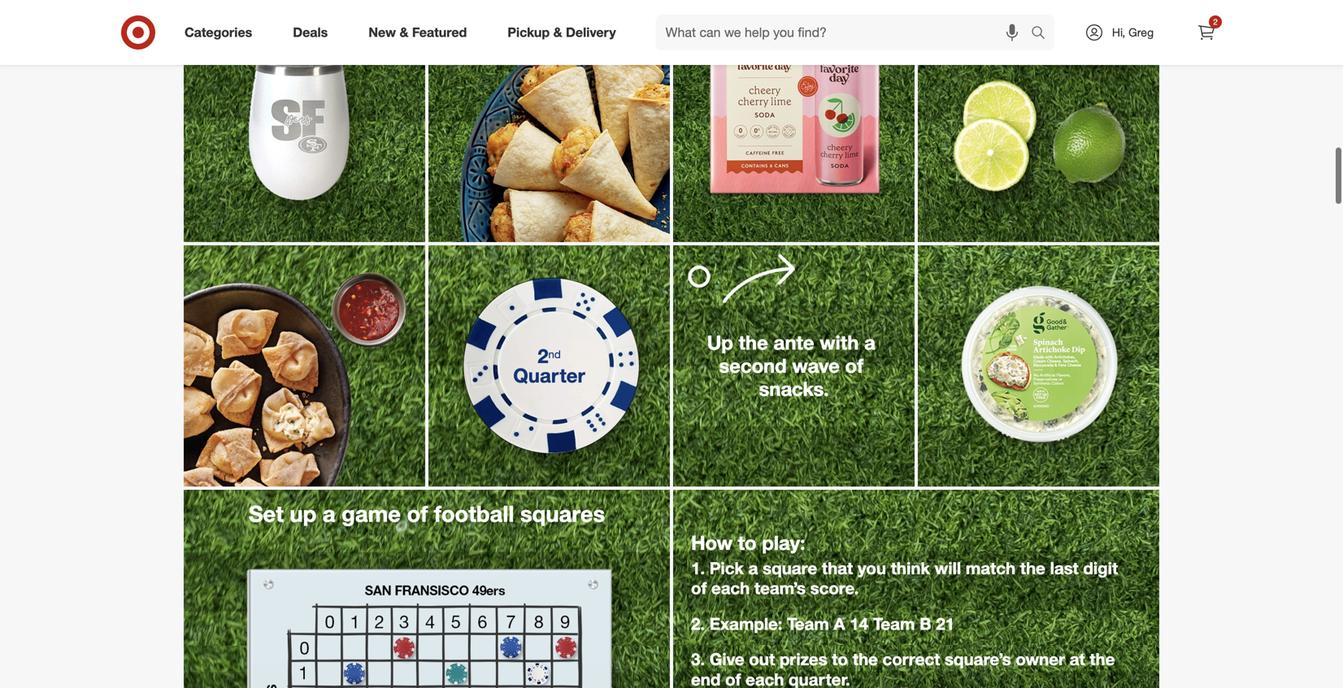 Task type: describe. For each thing, give the bounding box(es) containing it.
up
[[707, 331, 733, 354]]

square's
[[945, 650, 1011, 670]]

deals
[[293, 24, 328, 40]]

3.
[[691, 650, 705, 670]]

new & featured link
[[355, 15, 487, 50]]

second
[[719, 354, 787, 378]]

a inside up the ante with a second wave of snacks.
[[864, 331, 876, 354]]

4
[[859, 614, 868, 635]]

2.
[[691, 614, 705, 635]]

3. give out prizes to the correct square's owner at the end of each quarter.
[[691, 650, 1120, 689]]

2 nd quarter
[[513, 344, 585, 387]]

2 for 2
[[1213, 17, 1218, 27]]

at
[[1070, 650, 1085, 670]]

pick
[[710, 559, 744, 579]]

1.
[[691, 559, 705, 579]]

prizes
[[780, 650, 828, 670]]

you
[[858, 559, 886, 579]]

up
[[290, 500, 317, 528]]

2 team from the left
[[873, 614, 915, 635]]

squares
[[520, 500, 605, 528]]

a
[[834, 614, 845, 635]]

categories
[[185, 24, 252, 40]]

team's
[[755, 579, 806, 599]]

categories link
[[171, 15, 273, 50]]

game
[[342, 500, 401, 528]]

how to play:
[[691, 531, 806, 555]]

ante
[[774, 331, 814, 354]]

football
[[434, 500, 514, 528]]

correct
[[883, 650, 940, 670]]

play:
[[762, 531, 806, 555]]

hi, greg
[[1112, 25, 1154, 39]]

last
[[1050, 559, 1079, 579]]

2 vertical spatial 2
[[936, 614, 945, 635]]

the inside up the ante with a second wave of snacks.
[[739, 331, 768, 354]]

1 1 from the left
[[850, 614, 859, 635]]

set up a game of football squares
[[249, 500, 605, 528]]

with
[[820, 331, 859, 354]]

score.
[[810, 579, 859, 599]]

quarter
[[513, 364, 585, 387]]

will
[[935, 559, 961, 579]]

wave
[[792, 354, 840, 378]]

match
[[966, 559, 1016, 579]]

out
[[749, 650, 775, 670]]

how
[[691, 531, 733, 555]]

featured
[[412, 24, 467, 40]]

the inside 1. pick a square that you think will match the last digit of each team's score.
[[1020, 559, 1046, 579]]



Task type: locate. For each thing, give the bounding box(es) containing it.
& right new
[[400, 24, 409, 40]]

of right end
[[725, 670, 741, 689]]

owner
[[1016, 650, 1065, 670]]

a inside 1. pick a square that you think will match the last digit of each team's score.
[[749, 559, 758, 579]]

0 horizontal spatial a
[[323, 500, 335, 528]]

set
[[249, 500, 284, 528]]

1 horizontal spatial 2
[[936, 614, 945, 635]]

a for set up a game of football squares
[[323, 500, 335, 528]]

1 horizontal spatial to
[[832, 650, 848, 670]]

0 vertical spatial a
[[864, 331, 876, 354]]

a right with
[[864, 331, 876, 354]]

& for new
[[400, 24, 409, 40]]

the left last
[[1020, 559, 1046, 579]]

to up pick
[[738, 531, 757, 555]]

2 vertical spatial a
[[749, 559, 758, 579]]

the
[[739, 331, 768, 354], [1020, 559, 1046, 579], [853, 650, 878, 670], [1090, 650, 1115, 670]]

of right game
[[407, 500, 428, 528]]

1 vertical spatial a
[[323, 500, 335, 528]]

up the ante with a second wave of snacks.
[[707, 331, 881, 401]]

a inside "button"
[[323, 500, 335, 528]]

the down 4
[[853, 650, 878, 670]]

pickup & delivery link
[[494, 15, 636, 50]]

of inside 3. give out prizes to the correct square's owner at the end of each quarter.
[[725, 670, 741, 689]]

1 right b
[[945, 614, 955, 635]]

quarter.
[[789, 670, 850, 689]]

1
[[850, 614, 859, 635], [945, 614, 955, 635]]

give
[[710, 650, 745, 670]]

What can we help you find? suggestions appear below search field
[[656, 15, 1035, 50]]

pickup
[[508, 24, 550, 40]]

1 vertical spatial each
[[746, 670, 784, 689]]

0 vertical spatial to
[[738, 531, 757, 555]]

& for pickup
[[553, 24, 562, 40]]

0 vertical spatial each
[[712, 579, 750, 599]]

2 horizontal spatial 2
[[1213, 17, 1218, 27]]

snacks.
[[759, 377, 829, 401]]

0 horizontal spatial 2
[[538, 344, 548, 368]]

0 horizontal spatial team
[[787, 614, 829, 635]]

of left pick
[[691, 579, 707, 599]]

a down how to play:
[[749, 559, 758, 579]]

new
[[369, 24, 396, 40]]

0 horizontal spatial &
[[400, 24, 409, 40]]

0 horizontal spatial to
[[738, 531, 757, 555]]

2 1 from the left
[[945, 614, 955, 635]]

team
[[787, 614, 829, 635], [873, 614, 915, 635]]

search button
[[1024, 15, 1063, 54]]

0 horizontal spatial 1
[[850, 614, 859, 635]]

delivery
[[566, 24, 616, 40]]

to inside 3. give out prizes to the correct square's owner at the end of each quarter.
[[832, 650, 848, 670]]

2 link
[[1189, 15, 1225, 50]]

each inside 1. pick a square that you think will match the last digit of each team's score.
[[712, 579, 750, 599]]

think
[[891, 559, 930, 579]]

b
[[920, 614, 931, 635]]

& right pickup
[[553, 24, 562, 40]]

of inside "button"
[[407, 500, 428, 528]]

digit
[[1083, 559, 1118, 579]]

1 & from the left
[[400, 24, 409, 40]]

team right 4
[[873, 614, 915, 635]]

1 vertical spatial 2
[[538, 344, 548, 368]]

greg
[[1129, 25, 1154, 39]]

of inside 1. pick a square that you think will match the last digit of each team's score.
[[691, 579, 707, 599]]

1 horizontal spatial 1
[[945, 614, 955, 635]]

0 vertical spatial 2
[[1213, 17, 1218, 27]]

2 horizontal spatial a
[[864, 331, 876, 354]]

team left a
[[787, 614, 829, 635]]

each inside 3. give out prizes to the correct square's owner at the end of each quarter.
[[746, 670, 784, 689]]

2 for 2 nd quarter
[[538, 344, 548, 368]]

each right 1.
[[712, 579, 750, 599]]

nd
[[548, 348, 561, 361]]

each
[[712, 579, 750, 599], [746, 670, 784, 689]]

2. example: team a 1 4 team b 2 1
[[691, 614, 955, 635]]

a right up
[[323, 500, 335, 528]]

2
[[1213, 17, 1218, 27], [538, 344, 548, 368], [936, 614, 945, 635]]

1 horizontal spatial &
[[553, 24, 562, 40]]

1 horizontal spatial team
[[873, 614, 915, 635]]

2 inside 2 nd quarter
[[538, 344, 548, 368]]

to
[[738, 531, 757, 555], [832, 650, 848, 670]]

1. pick a square that you think will match the last digit of each team's score.
[[691, 559, 1123, 599]]

end
[[691, 670, 721, 689]]

1 horizontal spatial a
[[749, 559, 758, 579]]

each right "give" on the bottom of the page
[[746, 670, 784, 689]]

hi,
[[1112, 25, 1126, 39]]

square
[[763, 559, 817, 579]]

deals link
[[279, 15, 348, 50]]

2 & from the left
[[553, 24, 562, 40]]

a for 1. pick a square that you think will match the last digit of each team's score.
[[749, 559, 758, 579]]

the right up
[[739, 331, 768, 354]]

&
[[400, 24, 409, 40], [553, 24, 562, 40]]

each for a
[[712, 579, 750, 599]]

that
[[822, 559, 853, 579]]

of inside up the ante with a second wave of snacks.
[[845, 354, 864, 378]]

of
[[845, 354, 864, 378], [407, 500, 428, 528], [691, 579, 707, 599], [725, 670, 741, 689]]

set up a game of football squares button
[[184, 490, 670, 689]]

a
[[864, 331, 876, 354], [323, 500, 335, 528], [749, 559, 758, 579]]

1 team from the left
[[787, 614, 829, 635]]

example:
[[710, 614, 783, 635]]

to down a
[[832, 650, 848, 670]]

of right wave
[[845, 354, 864, 378]]

each for out
[[746, 670, 784, 689]]

new & featured
[[369, 24, 467, 40]]

1 right a
[[850, 614, 859, 635]]

the right the at
[[1090, 650, 1115, 670]]

1 vertical spatial to
[[832, 650, 848, 670]]

pickup & delivery
[[508, 24, 616, 40]]

search
[[1024, 26, 1063, 42]]



Task type: vqa. For each thing, say whether or not it's contained in the screenshot.
the bottom Stanley
no



